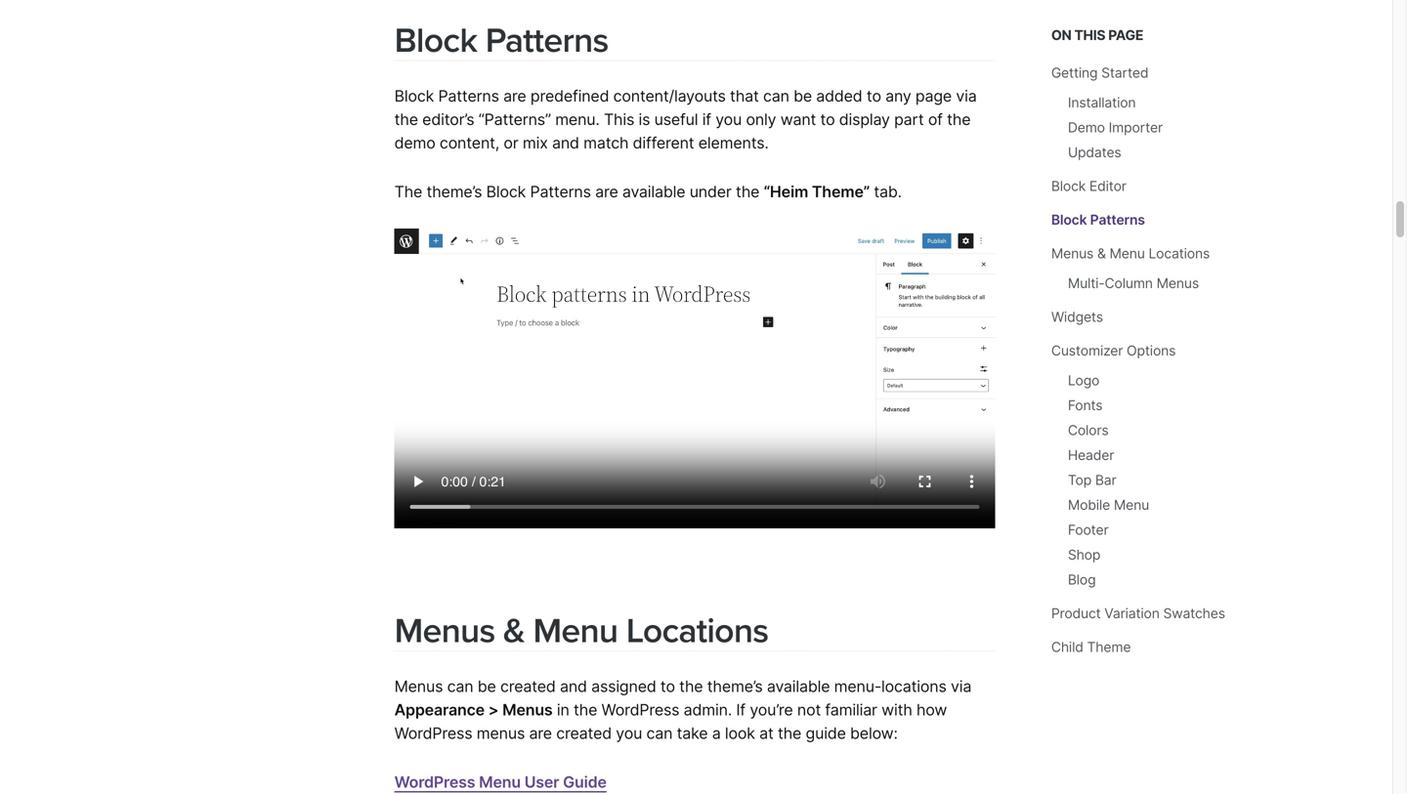 Task type: vqa. For each thing, say whether or not it's contained in the screenshot.
English (United States) button
no



Task type: describe. For each thing, give the bounding box(es) containing it.
variation
[[1105, 606, 1160, 622]]

1 horizontal spatial page
[[1109, 27, 1144, 44]]

shop
[[1068, 547, 1101, 564]]

installation link
[[1068, 94, 1136, 111]]

page inside 'block patterns are predefined content/layouts that can be added to any page via the editor's "patterns" menu. this is useful if you only want to display part of the demo content, or mix and match different elements.'
[[916, 86, 952, 105]]

user
[[525, 773, 560, 792]]

the inside menus can be created and assigned to the theme's available menu-locations via appearance > menus
[[680, 678, 703, 697]]

the right under at the top of the page
[[736, 182, 760, 201]]

installation demo importer updates
[[1068, 94, 1163, 161]]

of
[[929, 110, 943, 129]]

blog link
[[1068, 572, 1096, 589]]

options
[[1127, 343, 1176, 359]]

footer link
[[1068, 522, 1109, 539]]

take
[[677, 725, 708, 744]]

patterns inside 'block patterns are predefined content/layouts that can be added to any page via the editor's "patterns" menu. this is useful if you only want to display part of the demo content, or mix and match different elements.'
[[438, 86, 499, 105]]

0 horizontal spatial available
[[623, 182, 686, 201]]

footer
[[1068, 522, 1109, 539]]

customizer
[[1052, 343, 1124, 359]]

demo
[[395, 133, 436, 152]]

be inside 'block patterns are predefined content/layouts that can be added to any page via the editor's "patterns" menu. this is useful if you only want to display part of the demo content, or mix and match different elements.'
[[794, 86, 812, 105]]

multi-
[[1068, 275, 1105, 292]]

multi-column menus link
[[1068, 275, 1200, 292]]

a
[[712, 725, 721, 744]]

importer
[[1109, 119, 1163, 136]]

want
[[781, 110, 817, 129]]

getting started
[[1052, 65, 1149, 81]]

child theme link
[[1052, 639, 1132, 656]]

on this page
[[1052, 27, 1144, 44]]

bar
[[1096, 472, 1117, 489]]

fonts
[[1068, 397, 1103, 414]]

can inside menus can be created and assigned to the theme's available menu-locations via appearance > menus
[[447, 678, 474, 697]]

via for menus can be created and assigned to the theme's available menu-locations via appearance > menus
[[951, 678, 972, 697]]

the theme's block patterns are available under the "heim theme" tab.
[[395, 182, 902, 201]]

logo fonts colors header top bar mobile menu footer shop blog
[[1068, 373, 1150, 589]]

are inside 'block patterns are predefined content/layouts that can be added to any page via the editor's "patterns" menu. this is useful if you only want to display part of the demo content, or mix and match different elements.'
[[504, 86, 527, 105]]

match
[[584, 133, 629, 152]]

are inside in the wordpress admin. if you're not familiar with how wordpress menus are created you can take a look at the guide below:
[[529, 725, 552, 744]]

added
[[817, 86, 863, 105]]

locations
[[882, 678, 947, 697]]

or
[[504, 133, 519, 152]]

menu-
[[835, 678, 882, 697]]

at
[[760, 725, 774, 744]]

product variation swatches
[[1052, 606, 1226, 622]]

can inside in the wordpress admin. if you're not familiar with how wordpress menus are created you can take a look at the guide below:
[[647, 725, 673, 744]]

how
[[917, 701, 948, 720]]

the right at
[[778, 725, 802, 744]]

only
[[746, 110, 777, 129]]

getting started link
[[1052, 65, 1149, 81]]

look
[[725, 725, 756, 744]]

header link
[[1068, 447, 1115, 464]]

menus
[[477, 725, 525, 744]]

this
[[1075, 27, 1106, 44]]

you inside 'block patterns are predefined content/layouts that can be added to any page via the editor's "patterns" menu. this is useful if you only want to display part of the demo content, or mix and match different elements.'
[[716, 110, 742, 129]]

theme's inside menus can be created and assigned to the theme's available menu-locations via appearance > menus
[[708, 678, 763, 697]]

logo link
[[1068, 373, 1100, 389]]

block editor
[[1052, 178, 1127, 195]]

product
[[1052, 606, 1101, 622]]

top
[[1068, 472, 1092, 489]]

display
[[840, 110, 890, 129]]

widgets link
[[1052, 309, 1104, 326]]

in the wordpress admin. if you're not familiar with how wordpress menus are created you can take a look at the guide below:
[[395, 701, 948, 744]]

logo
[[1068, 373, 1100, 389]]

block editor link
[[1052, 178, 1127, 195]]

the
[[395, 182, 422, 201]]

menu up column
[[1110, 245, 1146, 262]]

this
[[604, 110, 635, 129]]

menu.
[[556, 110, 600, 129]]

mix
[[523, 133, 548, 152]]

under
[[690, 182, 732, 201]]

menu inside the logo fonts colors header top bar mobile menu footer shop blog
[[1114, 497, 1150, 514]]

1 vertical spatial block patterns
[[1052, 212, 1146, 228]]

updates
[[1068, 144, 1122, 161]]

2 vertical spatial wordpress
[[395, 773, 476, 792]]

to inside menus can be created and assigned to the theme's available menu-locations via appearance > menus
[[661, 678, 675, 697]]

started
[[1102, 65, 1149, 81]]

admin.
[[684, 701, 732, 720]]

block inside 'block patterns are predefined content/layouts that can be added to any page via the editor's "patterns" menu. this is useful if you only want to display part of the demo content, or mix and match different elements.'
[[395, 86, 434, 105]]

not
[[798, 701, 821, 720]]

customizer options link
[[1052, 343, 1176, 359]]

menu up "assigned"
[[533, 611, 618, 653]]

0 vertical spatial block patterns link
[[395, 20, 609, 61]]

header
[[1068, 447, 1115, 464]]

0 vertical spatial block patterns
[[395, 20, 609, 61]]

locations for right menus & menu locations "link"
[[1149, 245, 1210, 262]]

mobile
[[1068, 497, 1111, 514]]

with
[[882, 701, 913, 720]]

wordpress menu user guide link
[[395, 773, 607, 792]]

theme"
[[812, 182, 870, 201]]

column
[[1105, 275, 1154, 292]]

"patterns"
[[479, 110, 551, 129]]

& for leftmost menus & menu locations "link"
[[503, 611, 525, 653]]

2 horizontal spatial are
[[596, 182, 618, 201]]

created inside in the wordpress admin. if you're not familiar with how wordpress menus are created you can take a look at the guide below:
[[557, 725, 612, 744]]

wordpress menu user guide
[[395, 773, 607, 792]]



Task type: locate. For each thing, give the bounding box(es) containing it.
be inside menus can be created and assigned to the theme's available menu-locations via appearance > menus
[[478, 678, 496, 697]]

if
[[703, 110, 712, 129]]

the right of
[[947, 110, 971, 129]]

0 vertical spatial wordpress
[[602, 701, 680, 720]]

menus & menu locations for leftmost menus & menu locations "link"
[[395, 611, 769, 653]]

product variation swatches link
[[1052, 606, 1226, 622]]

via right locations
[[951, 678, 972, 697]]

0 vertical spatial &
[[1098, 245, 1106, 262]]

1 horizontal spatial are
[[529, 725, 552, 744]]

the up admin.
[[680, 678, 703, 697]]

0 horizontal spatial theme's
[[427, 182, 482, 201]]

below:
[[851, 725, 898, 744]]

menus & menu locations link up "assigned"
[[395, 611, 769, 653]]

child theme
[[1052, 639, 1132, 656]]

demo importer link
[[1068, 119, 1163, 136]]

be up the 'want'
[[794, 86, 812, 105]]

0 vertical spatial can
[[764, 86, 790, 105]]

1 vertical spatial theme's
[[708, 678, 763, 697]]

patterns up editor's
[[438, 86, 499, 105]]

1 vertical spatial can
[[447, 678, 474, 697]]

2 vertical spatial to
[[661, 678, 675, 697]]

menus & menu locations for right menus & menu locations "link"
[[1052, 245, 1210, 262]]

0 vertical spatial to
[[867, 86, 882, 105]]

if
[[737, 701, 746, 720]]

block
[[395, 20, 477, 61], [395, 86, 434, 105], [1052, 178, 1086, 195], [487, 182, 526, 201], [1052, 212, 1088, 228]]

2 horizontal spatial can
[[764, 86, 790, 105]]

to down added at the top of the page
[[821, 110, 835, 129]]

1 horizontal spatial theme's
[[708, 678, 763, 697]]

child
[[1052, 639, 1084, 656]]

1 horizontal spatial menus & menu locations link
[[1052, 245, 1210, 262]]

to
[[867, 86, 882, 105], [821, 110, 835, 129], [661, 678, 675, 697]]

via for block patterns are predefined content/layouts that can be added to any page via the editor's "patterns" menu. this is useful if you only want to display part of the demo content, or mix and match different elements.
[[957, 86, 977, 105]]

0 horizontal spatial are
[[504, 86, 527, 105]]

0 horizontal spatial be
[[478, 678, 496, 697]]

1 horizontal spatial menus & menu locations
[[1052, 245, 1210, 262]]

patterns up predefined
[[486, 20, 609, 61]]

1 vertical spatial are
[[596, 182, 618, 201]]

0 horizontal spatial can
[[447, 678, 474, 697]]

0 horizontal spatial block patterns link
[[395, 20, 609, 61]]

locations up multi-column menus link
[[1149, 245, 1210, 262]]

1 vertical spatial block patterns link
[[1052, 212, 1146, 228]]

1 horizontal spatial &
[[1098, 245, 1106, 262]]

0 vertical spatial are
[[504, 86, 527, 105]]

customizer options
[[1052, 343, 1176, 359]]

patterns down editor
[[1091, 212, 1146, 228]]

be
[[794, 86, 812, 105], [478, 678, 496, 697]]

0 vertical spatial locations
[[1149, 245, 1210, 262]]

elements.
[[699, 133, 769, 152]]

available up 'not' at right
[[767, 678, 830, 697]]

widgets
[[1052, 309, 1104, 326]]

1 vertical spatial wordpress
[[395, 725, 473, 744]]

1 vertical spatial you
[[616, 725, 643, 744]]

and
[[552, 133, 580, 152], [560, 678, 587, 697]]

the up demo
[[395, 110, 418, 129]]

colors
[[1068, 422, 1109, 439]]

block patterns link up "patterns"
[[395, 20, 609, 61]]

2 vertical spatial can
[[647, 725, 673, 744]]

content,
[[440, 133, 500, 152]]

blog
[[1068, 572, 1096, 589]]

created down "in"
[[557, 725, 612, 744]]

theme's up if
[[708, 678, 763, 697]]

created inside menus can be created and assigned to the theme's available menu-locations via appearance > menus
[[501, 678, 556, 697]]

1 horizontal spatial block patterns
[[1052, 212, 1146, 228]]

0 horizontal spatial page
[[916, 86, 952, 105]]

1 vertical spatial &
[[503, 611, 525, 653]]

1 horizontal spatial block patterns link
[[1052, 212, 1146, 228]]

are right menus
[[529, 725, 552, 744]]

0 vertical spatial menus & menu locations
[[1052, 245, 1210, 262]]

1 vertical spatial menus & menu locations link
[[395, 611, 769, 653]]

menu down bar
[[1114, 497, 1150, 514]]

1 vertical spatial created
[[557, 725, 612, 744]]

you inside in the wordpress admin. if you're not familiar with how wordpress menus are created you can take a look at the guide below:
[[616, 725, 643, 744]]

1 vertical spatial locations
[[626, 611, 769, 653]]

0 vertical spatial theme's
[[427, 182, 482, 201]]

available inside menus can be created and assigned to the theme's available menu-locations via appearance > menus
[[767, 678, 830, 697]]

block patterns
[[395, 20, 609, 61], [1052, 212, 1146, 228]]

you down "assigned"
[[616, 725, 643, 744]]

0 horizontal spatial you
[[616, 725, 643, 744]]

familiar
[[826, 701, 878, 720]]

2 vertical spatial are
[[529, 725, 552, 744]]

assigned
[[592, 678, 657, 697]]

0 vertical spatial created
[[501, 678, 556, 697]]

page
[[1109, 27, 1144, 44], [916, 86, 952, 105]]

>
[[489, 701, 499, 720]]

0 vertical spatial and
[[552, 133, 580, 152]]

0 horizontal spatial &
[[503, 611, 525, 653]]

you
[[716, 110, 742, 129], [616, 725, 643, 744]]

theme's right 'the'
[[427, 182, 482, 201]]

0 vertical spatial be
[[794, 86, 812, 105]]

block patterns down block editor link
[[1052, 212, 1146, 228]]

different
[[633, 133, 695, 152]]

0 horizontal spatial menus & menu locations
[[395, 611, 769, 653]]

editor's
[[423, 110, 475, 129]]

is
[[639, 110, 650, 129]]

tab.
[[874, 182, 902, 201]]

predefined
[[531, 86, 609, 105]]

you're
[[750, 701, 793, 720]]

block patterns up "patterns"
[[395, 20, 609, 61]]

1 horizontal spatial locations
[[1149, 245, 1210, 262]]

patterns
[[486, 20, 609, 61], [438, 86, 499, 105], [530, 182, 591, 201], [1091, 212, 1146, 228]]

1 vertical spatial via
[[951, 678, 972, 697]]

menus
[[1052, 245, 1094, 262], [1157, 275, 1200, 292], [395, 611, 495, 653], [395, 678, 443, 697], [503, 701, 553, 720]]

page right this
[[1109, 27, 1144, 44]]

menu
[[1110, 245, 1146, 262], [1114, 497, 1150, 514], [533, 611, 618, 653], [479, 773, 521, 792]]

any
[[886, 86, 912, 105]]

created up menus
[[501, 678, 556, 697]]

can left take
[[647, 725, 673, 744]]

updates link
[[1068, 144, 1122, 161]]

via right any
[[957, 86, 977, 105]]

guide
[[563, 773, 607, 792]]

& for right menus & menu locations "link"
[[1098, 245, 1106, 262]]

on
[[1052, 27, 1072, 44]]

that
[[730, 86, 759, 105]]

locations for leftmost menus & menu locations "link"
[[626, 611, 769, 653]]

1 horizontal spatial available
[[767, 678, 830, 697]]

locations up menus can be created and assigned to the theme's available menu-locations via appearance > menus
[[626, 611, 769, 653]]

can inside 'block patterns are predefined content/layouts that can be added to any page via the editor's "patterns" menu. this is useful if you only want to display part of the demo content, or mix and match different elements.'
[[764, 86, 790, 105]]

menus can be created and assigned to the theme's available menu-locations via appearance > menus
[[395, 678, 972, 720]]

1 vertical spatial be
[[478, 678, 496, 697]]

0 vertical spatial you
[[716, 110, 742, 129]]

via inside menus can be created and assigned to the theme's available menu-locations via appearance > menus
[[951, 678, 972, 697]]

swatches
[[1164, 606, 1226, 622]]

installation
[[1068, 94, 1136, 111]]

you right if
[[716, 110, 742, 129]]

0 horizontal spatial locations
[[626, 611, 769, 653]]

menus & menu locations link up column
[[1052, 245, 1210, 262]]

can up the only
[[764, 86, 790, 105]]

1 horizontal spatial can
[[647, 725, 673, 744]]

mobile menu link
[[1068, 497, 1150, 514]]

page up of
[[916, 86, 952, 105]]

locations
[[1149, 245, 1210, 262], [626, 611, 769, 653]]

1 horizontal spatial be
[[794, 86, 812, 105]]

fonts link
[[1068, 397, 1103, 414]]

0 vertical spatial menus & menu locations link
[[1052, 245, 1210, 262]]

and inside menus can be created and assigned to the theme's available menu-locations via appearance > menus
[[560, 678, 587, 697]]

block patterns link down block editor link
[[1052, 212, 1146, 228]]

0 horizontal spatial block patterns
[[395, 20, 609, 61]]

via inside 'block patterns are predefined content/layouts that can be added to any page via the editor's "patterns" menu. this is useful if you only want to display part of the demo content, or mix and match different elements.'
[[957, 86, 977, 105]]

multi-column menus
[[1068, 275, 1200, 292]]

available down the different
[[623, 182, 686, 201]]

0 vertical spatial via
[[957, 86, 977, 105]]

menus & menu locations up column
[[1052, 245, 1210, 262]]

2 horizontal spatial to
[[867, 86, 882, 105]]

1 horizontal spatial you
[[716, 110, 742, 129]]

and inside 'block patterns are predefined content/layouts that can be added to any page via the editor's "patterns" menu. this is useful if you only want to display part of the demo content, or mix and match different elements.'
[[552, 133, 580, 152]]

shop link
[[1068, 547, 1101, 564]]

0 horizontal spatial to
[[661, 678, 675, 697]]

top bar link
[[1068, 472, 1117, 489]]

and up "in"
[[560, 678, 587, 697]]

are up "patterns"
[[504, 86, 527, 105]]

0 horizontal spatial menus & menu locations link
[[395, 611, 769, 653]]

1 vertical spatial available
[[767, 678, 830, 697]]

part
[[895, 110, 924, 129]]

0 vertical spatial page
[[1109, 27, 1144, 44]]

appearance
[[395, 701, 485, 720]]

can up appearance
[[447, 678, 474, 697]]

menu left user
[[479, 773, 521, 792]]

colors link
[[1068, 422, 1109, 439]]

1 vertical spatial to
[[821, 110, 835, 129]]

block patterns are predefined content/layouts that can be added to any page via the editor's "patterns" menu. this is useful if you only want to display part of the demo content, or mix and match different elements.
[[395, 86, 977, 152]]

menus & menu locations link
[[1052, 245, 1210, 262], [395, 611, 769, 653]]

1 vertical spatial and
[[560, 678, 587, 697]]

to up in the wordpress admin. if you're not familiar with how wordpress menus are created you can take a look at the guide below: at the bottom of page
[[661, 678, 675, 697]]

1 vertical spatial menus & menu locations
[[395, 611, 769, 653]]

to left any
[[867, 86, 882, 105]]

available
[[623, 182, 686, 201], [767, 678, 830, 697]]

in
[[557, 701, 570, 720]]

0 horizontal spatial created
[[501, 678, 556, 697]]

0 vertical spatial available
[[623, 182, 686, 201]]

menus & menu locations up "assigned"
[[395, 611, 769, 653]]

demo
[[1068, 119, 1106, 136]]

1 vertical spatial page
[[916, 86, 952, 105]]

the right "in"
[[574, 701, 598, 720]]

wordpress
[[602, 701, 680, 720], [395, 725, 473, 744], [395, 773, 476, 792]]

patterns down mix
[[530, 182, 591, 201]]

"heim
[[764, 182, 809, 201]]

1 horizontal spatial to
[[821, 110, 835, 129]]

and down the menu. in the top left of the page
[[552, 133, 580, 152]]

are down match on the top left of the page
[[596, 182, 618, 201]]

editor
[[1090, 178, 1127, 195]]

1 horizontal spatial created
[[557, 725, 612, 744]]

guide
[[806, 725, 846, 744]]

be up >
[[478, 678, 496, 697]]



